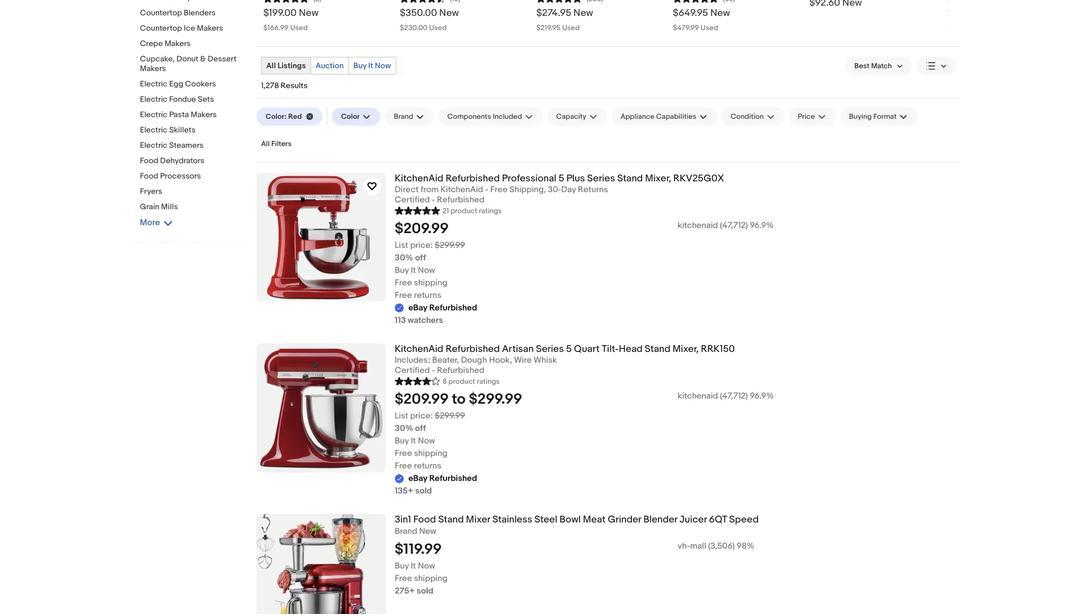 Task type: locate. For each thing, give the bounding box(es) containing it.
new for $350.00 new
[[439, 7, 459, 19]]

$209.99
[[395, 220, 449, 238], [395, 391, 449, 409]]

stainless
[[493, 514, 532, 526]]

0 vertical spatial series
[[587, 172, 615, 184]]

1 vertical spatial stand
[[645, 343, 671, 355]]

speed
[[729, 514, 759, 526]]

ratings for $299.99
[[477, 378, 500, 386]]

brand inside 3in1 food stand mixer stainless steel bowl meat grinder blender juicer 6qt speed brand new
[[395, 526, 417, 536]]

kitchenaid up includes:
[[395, 343, 444, 355]]

used right $219.95
[[562, 24, 580, 32]]

series up returns
[[587, 172, 615, 184]]

$299.99 down to
[[435, 411, 465, 421]]

it down $119.99
[[411, 561, 416, 571]]

1 ebay from the top
[[409, 303, 427, 313]]

1 vertical spatial (47,712)
[[720, 391, 748, 401]]

0 vertical spatial price:
[[410, 240, 433, 250]]

$209.99 inside $209.99 to $299.99 list price: $299.99 30% off buy it now free shipping free returns ebay refurbished 135+ sold
[[395, 391, 449, 409]]

results
[[281, 81, 308, 91]]

kitchenaid inside kitchenaid refurbished artisan series 5 quart tilt-head stand mixer, rrk150 includes: beater, dough hook, wire whisk certified - refurbished
[[395, 343, 444, 355]]

2 (47,712) from the top
[[720, 391, 748, 401]]

2 96.9% from the top
[[750, 391, 774, 401]]

2 vertical spatial shipping
[[414, 573, 448, 584]]

1 vertical spatial product
[[449, 378, 475, 386]]

it up the 135+
[[411, 436, 416, 446]]

2 horizontal spatial stand
[[645, 343, 671, 355]]

1 vertical spatial list
[[395, 411, 408, 421]]

0 vertical spatial 30%
[[395, 252, 413, 263]]

0 vertical spatial 5
[[559, 172, 564, 184]]

new inside $350.00 new $230.00 used
[[439, 7, 459, 19]]

1 vertical spatial 30%
[[395, 423, 413, 434]]

4.8 out of 5 stars image
[[673, 0, 719, 4]]

buying
[[849, 112, 872, 121]]

rrk150
[[701, 343, 735, 355]]

1,278 results
[[261, 81, 308, 91]]

tilt-
[[602, 343, 619, 355]]

new up $119.99
[[419, 526, 436, 536]]

stand
[[617, 172, 643, 184], [645, 343, 671, 355], [438, 514, 464, 526]]

appliance capabilities button
[[612, 108, 717, 126]]

appliance capabilities
[[621, 112, 697, 121]]

(3,506)
[[708, 541, 735, 551]]

mixer, left rkv25g0x
[[645, 172, 671, 184]]

1 4.9 out of 5 stars image from the left
[[537, 0, 582, 4]]

$209.99 down 5.0 out of 5 stars. image
[[395, 220, 449, 238]]

series up whisk at the bottom
[[536, 343, 564, 355]]

ratings for price:
[[479, 207, 502, 216]]

2 4.9 out of 5 stars image from the left
[[946, 0, 992, 4]]

kitchenaid refurbished professional 5 plus series stand mixer, rkv25g0x image
[[257, 173, 386, 302]]

sold right "275+" at the left bottom of the page
[[417, 586, 434, 596]]

used inside the $299.95 new $191.99 used
[[971, 24, 989, 32]]

0 horizontal spatial mixer,
[[645, 172, 671, 184]]

from
[[421, 185, 439, 195]]

fryers link
[[140, 187, 248, 198]]

buy up the 135+
[[395, 436, 409, 446]]

0 vertical spatial (47,712)
[[720, 220, 748, 230]]

it right the auction
[[368, 61, 373, 71]]

$299.99 down 8 product ratings
[[469, 391, 522, 409]]

new right $274.95
[[574, 7, 593, 19]]

0 vertical spatial countertop
[[140, 8, 182, 18]]

new
[[299, 7, 319, 19], [439, 7, 459, 19], [574, 7, 593, 19], [711, 7, 730, 19], [983, 7, 1003, 19], [419, 526, 436, 536]]

buy inside $209.99 list price: $299.99 30% off buy it now free shipping free returns ebay refurbished 113 watchers
[[395, 265, 409, 275]]

new down 4.8 out of 5 stars image
[[711, 7, 730, 19]]

mixer, inside kitchenaid refurbished artisan series 5 quart tilt-head stand mixer, rrk150 includes: beater, dough hook, wire whisk certified - refurbished
[[673, 343, 699, 355]]

0 vertical spatial kitchenaid (47,712) 96.9%
[[678, 220, 774, 230]]

product right the 8
[[449, 378, 475, 386]]

1 vertical spatial food
[[140, 172, 158, 181]]

- up 5.0 out of 5 stars. image
[[432, 195, 435, 205]]

all for all filters
[[261, 139, 270, 148]]

whisk
[[534, 355, 557, 366]]

ratings down hook,
[[477, 378, 500, 386]]

$350.00 new $230.00 used
[[400, 7, 459, 32]]

off
[[415, 252, 426, 263], [415, 423, 426, 434]]

used inside $199.00 new $166.99 used
[[290, 24, 308, 32]]

beater,
[[432, 355, 459, 366]]

0 vertical spatial returns
[[414, 290, 442, 300]]

1 shipping from the top
[[414, 278, 448, 288]]

used inside the $274.95 new $219.95 used
[[562, 24, 580, 32]]

1 vertical spatial returns
[[414, 461, 442, 471]]

used inside $350.00 new $230.00 used
[[429, 24, 447, 32]]

all left filters
[[261, 139, 270, 148]]

98%
[[737, 541, 755, 551]]

certified
[[395, 195, 430, 205], [395, 366, 430, 376]]

capacity
[[556, 112, 587, 121]]

$299.99
[[435, 240, 465, 250], [469, 391, 522, 409], [435, 411, 465, 421]]

electric left fondue
[[140, 95, 167, 104]]

1 vertical spatial countertop
[[140, 24, 182, 33]]

$209.99 for to
[[395, 391, 449, 409]]

buy inside $209.99 to $299.99 list price: $299.99 30% off buy it now free shipping free returns ebay refurbished 135+ sold
[[395, 436, 409, 446]]

kitchenaid down rkv25g0x
[[678, 220, 718, 230]]

brand right color dropdown button
[[394, 112, 413, 121]]

electric fondue sets link
[[140, 95, 248, 106]]

used for $649.95
[[701, 24, 718, 32]]

6qt
[[709, 514, 727, 526]]

buy it now
[[353, 61, 391, 71]]

electric left egg
[[140, 79, 167, 89]]

4.9 out of 5 stars image up $299.95 on the right top of the page
[[946, 0, 992, 4]]

1 30% from the top
[[395, 252, 413, 263]]

series inside kitchenaid refurbished professional 5 plus series stand mixer, rkv25g0x direct from kitchenaid - free shipping, 30-day returns certified - refurbished
[[587, 172, 615, 184]]

0 vertical spatial product
[[451, 207, 477, 216]]

vh-
[[678, 541, 690, 551]]

0 vertical spatial list
[[395, 240, 408, 250]]

artisan
[[502, 343, 534, 355]]

returns
[[414, 290, 442, 300], [414, 461, 442, 471]]

grain mills link
[[140, 202, 248, 213]]

1 returns from the top
[[414, 290, 442, 300]]

1 certified from the top
[[395, 195, 430, 205]]

off inside $209.99 list price: $299.99 30% off buy it now free shipping free returns ebay refurbished 113 watchers
[[415, 252, 426, 263]]

product for price:
[[451, 207, 477, 216]]

$299.99 down 21 on the top left of page
[[435, 240, 465, 250]]

1 horizontal spatial 4.9 out of 5 stars image
[[946, 0, 992, 4]]

kitchenaid (47,712) 96.9% down 'rrk150'
[[678, 391, 774, 401]]

kitchenaid down 'rrk150'
[[678, 391, 718, 401]]

2 certified from the top
[[395, 366, 430, 376]]

off down 5.0 out of 5 stars. image
[[415, 252, 426, 263]]

2 ebay from the top
[[409, 473, 427, 484]]

electric left skillets
[[140, 125, 167, 135]]

2 list from the top
[[395, 411, 408, 421]]

mixer, left 'rrk150'
[[673, 343, 699, 355]]

- inside kitchenaid refurbished artisan series 5 quart tilt-head stand mixer, rrk150 includes: beater, dough hook, wire whisk certified - refurbished
[[432, 366, 435, 376]]

135+
[[395, 486, 413, 496]]

skillets
[[169, 125, 196, 135]]

2 kitchenaid from the top
[[678, 391, 718, 401]]

1 horizontal spatial series
[[587, 172, 615, 184]]

includes:
[[395, 355, 430, 366]]

5 used from the left
[[971, 24, 989, 32]]

5 inside kitchenaid refurbished professional 5 plus series stand mixer, rkv25g0x direct from kitchenaid - free shipping, 30-day returns certified - refurbished
[[559, 172, 564, 184]]

price:
[[410, 240, 433, 250], [410, 411, 433, 421]]

3 shipping from the top
[[414, 573, 448, 584]]

sold right the 135+
[[415, 486, 432, 496]]

kitchenaid (47,712) 96.9% down rkv25g0x
[[678, 220, 774, 230]]

all inside "link"
[[266, 61, 276, 71]]

day
[[561, 185, 576, 195]]

1 vertical spatial certified
[[395, 366, 430, 376]]

kitchenaid for price:
[[395, 172, 444, 184]]

shipping inside $119.99 buy it now free shipping 275+ sold
[[414, 573, 448, 584]]

1 vertical spatial ratings
[[477, 378, 500, 386]]

kitchenaid for price:
[[678, 220, 718, 230]]

1 price: from the top
[[410, 240, 433, 250]]

off down 4.5 out of 5 stars. image
[[415, 423, 426, 434]]

8 product ratings link
[[395, 376, 500, 386]]

0 vertical spatial stand
[[617, 172, 643, 184]]

0 vertical spatial 96.9%
[[750, 220, 774, 230]]

ebay up the 'watchers'
[[409, 303, 427, 313]]

2 countertop from the top
[[140, 24, 182, 33]]

used for $274.95
[[562, 24, 580, 32]]

view: list view image
[[926, 60, 947, 72]]

all up 1,278
[[266, 61, 276, 71]]

buy up 113
[[395, 265, 409, 275]]

red
[[288, 112, 302, 121]]

brand
[[394, 112, 413, 121], [395, 526, 417, 536]]

1 vertical spatial ebay
[[409, 473, 427, 484]]

30% down 5.0 out of 5 stars. image
[[395, 252, 413, 263]]

all listings
[[266, 61, 306, 71]]

1 kitchenaid (47,712) 96.9% from the top
[[678, 220, 774, 230]]

1 96.9% from the top
[[750, 220, 774, 230]]

used right $166.99
[[290, 24, 308, 32]]

2 $209.99 from the top
[[395, 391, 449, 409]]

buy right the auction
[[353, 61, 367, 71]]

$209.99 inside $209.99 list price: $299.99 30% off buy it now free shipping free returns ebay refurbished 113 watchers
[[395, 220, 449, 238]]

blender
[[644, 514, 678, 526]]

certified up 4.5 out of 5 stars. image
[[395, 366, 430, 376]]

5 out of 5 stars image
[[263, 0, 309, 4]]

kitchenaid up from
[[395, 172, 444, 184]]

0 vertical spatial kitchenaid
[[678, 220, 718, 230]]

shipping inside $209.99 to $299.99 list price: $299.99 30% off buy it now free shipping free returns ebay refurbished 135+ sold
[[414, 448, 448, 459]]

1 kitchenaid from the top
[[678, 220, 718, 230]]

used for $350.00
[[429, 24, 447, 32]]

96.9% for price:
[[750, 220, 774, 230]]

new inside the $274.95 new $219.95 used
[[574, 7, 593, 19]]

electric up the dehydrators at the top of the page
[[140, 141, 167, 150]]

ebay up the 135+
[[409, 473, 427, 484]]

series inside kitchenaid refurbished artisan series 5 quart tilt-head stand mixer, rrk150 includes: beater, dough hook, wire whisk certified - refurbished
[[536, 343, 564, 355]]

product for $299.99
[[449, 378, 475, 386]]

1 vertical spatial price:
[[410, 411, 433, 421]]

makers down crepe
[[140, 64, 166, 74]]

5 left quart
[[566, 343, 572, 355]]

new inside the $299.95 new $191.99 used
[[983, 7, 1003, 19]]

3in1 food stand mixer stainless steel bowl meat grinder blender juicer 6qt speed brand new
[[395, 514, 759, 536]]

match
[[871, 62, 892, 70]]

used for $299.95
[[971, 24, 989, 32]]

color
[[341, 112, 360, 121]]

2 vertical spatial stand
[[438, 514, 464, 526]]

1 $209.99 from the top
[[395, 220, 449, 238]]

ratings
[[479, 207, 502, 216], [477, 378, 500, 386]]

ratings right 21 on the top left of page
[[479, 207, 502, 216]]

5 up 30-
[[559, 172, 564, 184]]

1 (47,712) from the top
[[720, 220, 748, 230]]

30% down 4.5 out of 5 stars. image
[[395, 423, 413, 434]]

1 off from the top
[[415, 252, 426, 263]]

buy down $119.99
[[395, 561, 409, 571]]

$350.00
[[400, 7, 437, 19]]

0 vertical spatial shipping
[[414, 278, 448, 288]]

food
[[140, 156, 158, 166], [140, 172, 158, 181], [413, 514, 436, 526]]

$209.99 down 4.5 out of 5 stars. image
[[395, 391, 449, 409]]

1 vertical spatial sold
[[417, 586, 434, 596]]

0 vertical spatial certified
[[395, 195, 430, 205]]

price: down 4.5 out of 5 stars. image
[[410, 411, 433, 421]]

color: red link
[[257, 108, 322, 126]]

5 inside kitchenaid refurbished artisan series 5 quart tilt-head stand mixer, rrk150 includes: beater, dough hook, wire whisk certified - refurbished
[[566, 343, 572, 355]]

4 electric from the top
[[140, 125, 167, 135]]

- up 21 product ratings
[[485, 185, 489, 195]]

it inside $209.99 to $299.99 list price: $299.99 30% off buy it now free shipping free returns ebay refurbished 135+ sold
[[411, 436, 416, 446]]

1 vertical spatial series
[[536, 343, 564, 355]]

new inside 3in1 food stand mixer stainless steel bowl meat grinder blender juicer 6qt speed brand new
[[419, 526, 436, 536]]

used for $199.00
[[290, 24, 308, 32]]

price: down 5.0 out of 5 stars. image
[[410, 240, 433, 250]]

brand down 3in1
[[395, 526, 417, 536]]

free inside kitchenaid refurbished professional 5 plus series stand mixer, rkv25g0x direct from kitchenaid - free shipping, 30-day returns certified - refurbished
[[490, 185, 508, 195]]

1,278
[[261, 81, 279, 91]]

2 kitchenaid (47,712) 96.9% from the top
[[678, 391, 774, 401]]

cupcake,
[[140, 54, 175, 64]]

1 horizontal spatial mixer,
[[673, 343, 699, 355]]

0 vertical spatial ebay
[[409, 303, 427, 313]]

used right '$230.00'
[[429, 24, 447, 32]]

all filters
[[261, 139, 292, 148]]

buy inside $119.99 buy it now free shipping 275+ sold
[[395, 561, 409, 571]]

list down 4.5 out of 5 stars. image
[[395, 411, 408, 421]]

4.9 out of 5 stars image up $274.95
[[537, 0, 582, 4]]

now
[[375, 61, 391, 71], [418, 265, 435, 275], [418, 436, 435, 446], [418, 561, 435, 571]]

all inside button
[[261, 139, 270, 148]]

1 horizontal spatial 5
[[566, 343, 572, 355]]

2 vertical spatial food
[[413, 514, 436, 526]]

1 list from the top
[[395, 240, 408, 250]]

off inside $209.99 to $299.99 list price: $299.99 30% off buy it now free shipping free returns ebay refurbished 135+ sold
[[415, 423, 426, 434]]

it inside $209.99 list price: $299.99 30% off buy it now free shipping free returns ebay refurbished 113 watchers
[[411, 265, 416, 275]]

0 vertical spatial all
[[266, 61, 276, 71]]

stand right plus
[[617, 172, 643, 184]]

&
[[200, 54, 206, 64]]

countertop blenders countertop ice makers crepe makers cupcake, donut & dessert makers electric egg cookers electric fondue sets electric pasta makers electric skillets electric steamers food dehydrators food processors fryers grain mills
[[140, 8, 237, 212]]

stand inside kitchenaid refurbished artisan series 5 quart tilt-head stand mixer, rrk150 includes: beater, dough hook, wire whisk certified - refurbished
[[645, 343, 671, 355]]

$191.99
[[946, 24, 969, 32]]

brand button
[[385, 108, 434, 126]]

kitchenaid (47,712) 96.9% for $299.99
[[678, 391, 774, 401]]

2 price: from the top
[[410, 411, 433, 421]]

new for $199.00 new
[[299, 7, 319, 19]]

0 vertical spatial brand
[[394, 112, 413, 121]]

0 horizontal spatial 5
[[559, 172, 564, 184]]

$209.99 to $299.99 list price: $299.99 30% off buy it now free shipping free returns ebay refurbished 135+ sold
[[395, 391, 522, 496]]

3 electric from the top
[[140, 110, 167, 120]]

watchers
[[408, 315, 443, 325]]

all listings link
[[262, 57, 311, 74]]

3in1 food stand mixer stainless steel bowl meat grinder blender juicer 6qt speed link
[[395, 514, 961, 526]]

buy
[[353, 61, 367, 71], [395, 265, 409, 275], [395, 436, 409, 446], [395, 561, 409, 571]]

1 vertical spatial $299.99
[[469, 391, 522, 409]]

now inside $209.99 list price: $299.99 30% off buy it now free shipping free returns ebay refurbished 113 watchers
[[418, 265, 435, 275]]

0 vertical spatial mixer,
[[645, 172, 671, 184]]

4.9 out of 5 stars image
[[537, 0, 582, 4], [946, 0, 992, 4]]

new inside $649.95 new $479.99 used
[[711, 7, 730, 19]]

1 used from the left
[[290, 24, 308, 32]]

0 vertical spatial sold
[[415, 486, 432, 496]]

condition
[[731, 112, 764, 121]]

ebay inside $209.99 list price: $299.99 30% off buy it now free shipping free returns ebay refurbished 113 watchers
[[409, 303, 427, 313]]

all for all listings
[[266, 61, 276, 71]]

ice
[[184, 24, 195, 33]]

capacity button
[[547, 108, 607, 126]]

(47,712) for price:
[[720, 220, 748, 230]]

free inside $119.99 buy it now free shipping 275+ sold
[[395, 573, 412, 584]]

21
[[443, 207, 449, 216]]

refurbished
[[446, 172, 500, 184], [437, 195, 485, 205], [429, 303, 477, 313], [446, 343, 500, 355], [437, 366, 485, 376], [429, 473, 477, 484]]

product right 21 on the top left of page
[[451, 207, 477, 216]]

new inside $199.00 new $166.99 used
[[299, 7, 319, 19]]

2 returns from the top
[[414, 461, 442, 471]]

1 vertical spatial shipping
[[414, 448, 448, 459]]

2 30% from the top
[[395, 423, 413, 434]]

electric left pasta
[[140, 110, 167, 120]]

buy inside buy it now link
[[353, 61, 367, 71]]

grain
[[140, 202, 159, 212]]

4 used from the left
[[701, 24, 718, 32]]

1 vertical spatial brand
[[395, 526, 417, 536]]

stand right the head
[[645, 343, 671, 355]]

1 vertical spatial all
[[261, 139, 270, 148]]

stand left mixer on the bottom left
[[438, 514, 464, 526]]

1 vertical spatial kitchenaid (47,712) 96.9%
[[678, 391, 774, 401]]

new down 4.5 out of 5 stars image
[[439, 7, 459, 19]]

used right '$479.99'
[[701, 24, 718, 32]]

list down 5.0 out of 5 stars. image
[[395, 240, 408, 250]]

it up the 'watchers'
[[411, 265, 416, 275]]

1 vertical spatial off
[[415, 423, 426, 434]]

price
[[798, 112, 815, 121]]

used inside $649.95 new $479.99 used
[[701, 24, 718, 32]]

3 used from the left
[[562, 24, 580, 32]]

- up 4.5 out of 5 stars. image
[[432, 366, 435, 376]]

0 vertical spatial $209.99
[[395, 220, 449, 238]]

kitchenaid
[[678, 220, 718, 230], [678, 391, 718, 401]]

new right $299.95 on the right top of the page
[[983, 7, 1003, 19]]

8
[[443, 378, 447, 386]]

1 horizontal spatial stand
[[617, 172, 643, 184]]

food inside 3in1 food stand mixer stainless steel bowl meat grinder blender juicer 6qt speed brand new
[[413, 514, 436, 526]]

2 shipping from the top
[[414, 448, 448, 459]]

0 vertical spatial $299.99
[[435, 240, 465, 250]]

1 vertical spatial mixer,
[[673, 343, 699, 355]]

new down 5 out of 5 stars image
[[299, 7, 319, 19]]

buying format
[[849, 112, 897, 121]]

it
[[368, 61, 373, 71], [411, 265, 416, 275], [411, 436, 416, 446], [411, 561, 416, 571]]

used down $299.95 on the right top of the page
[[971, 24, 989, 32]]

0 vertical spatial off
[[415, 252, 426, 263]]

0 horizontal spatial series
[[536, 343, 564, 355]]

0 horizontal spatial stand
[[438, 514, 464, 526]]

0 vertical spatial ratings
[[479, 207, 502, 216]]

now inside $119.99 buy it now free shipping 275+ sold
[[418, 561, 435, 571]]

5
[[559, 172, 564, 184], [566, 343, 572, 355]]

color button
[[332, 108, 380, 126]]

certified up 5.0 out of 5 stars. image
[[395, 195, 430, 205]]

2 used from the left
[[429, 24, 447, 32]]

1 vertical spatial 5
[[566, 343, 572, 355]]

1 vertical spatial 96.9%
[[750, 391, 774, 401]]

0 horizontal spatial 4.9 out of 5 stars image
[[537, 0, 582, 4]]

30%
[[395, 252, 413, 263], [395, 423, 413, 434]]

1 vertical spatial kitchenaid
[[678, 391, 718, 401]]

2 off from the top
[[415, 423, 426, 434]]

returns inside $209.99 to $299.99 list price: $299.99 30% off buy it now free shipping free returns ebay refurbished 135+ sold
[[414, 461, 442, 471]]

1 vertical spatial $209.99
[[395, 391, 449, 409]]

makers up donut
[[165, 39, 191, 49]]



Task type: vqa. For each thing, say whether or not it's contained in the screenshot.
the bottom the time
no



Task type: describe. For each thing, give the bounding box(es) containing it.
$199.00 new $166.99 used
[[263, 7, 319, 32]]

list inside $209.99 list price: $299.99 30% off buy it now free shipping free returns ebay refurbished 113 watchers
[[395, 240, 408, 250]]

condition button
[[722, 108, 784, 126]]

mall
[[690, 541, 706, 551]]

$274.95
[[537, 7, 571, 19]]

brand inside the brand dropdown button
[[394, 112, 413, 121]]

auction link
[[311, 57, 348, 74]]

components included button
[[438, 108, 543, 126]]

direct
[[395, 185, 419, 195]]

$299.95 new $191.99 used
[[946, 7, 1003, 32]]

sold inside $209.99 to $299.99 list price: $299.99 30% off buy it now free shipping free returns ebay refurbished 135+ sold
[[415, 486, 432, 496]]

4.5 out of 5 stars. image
[[395, 376, 440, 386]]

best match
[[855, 62, 892, 70]]

$274.95 new $219.95 used
[[537, 7, 593, 32]]

stand inside 3in1 food stand mixer stainless steel bowl meat grinder blender juicer 6qt speed brand new
[[438, 514, 464, 526]]

kitchenaid up 21 product ratings
[[441, 185, 483, 195]]

4.9 out of 5 stars image for $274.95
[[537, 0, 582, 4]]

0 vertical spatial food
[[140, 156, 158, 166]]

new for $274.95 new
[[574, 7, 593, 19]]

275+
[[395, 586, 415, 596]]

more button
[[140, 218, 173, 228]]

kitchenaid (47,712) 96.9% for price:
[[678, 220, 774, 230]]

certified inside kitchenaid refurbished professional 5 plus series stand mixer, rkv25g0x direct from kitchenaid - free shipping, 30-day returns certified - refurbished
[[395, 195, 430, 205]]

makers down 'sets'
[[191, 110, 217, 120]]

30-
[[548, 185, 561, 195]]

appliance
[[621, 112, 655, 121]]

new for $649.95 new
[[711, 7, 730, 19]]

bowl
[[560, 514, 581, 526]]

2 electric from the top
[[140, 95, 167, 104]]

kitchenaid refurbished professional 5 plus series stand mixer, rkv25g0x link
[[395, 172, 961, 185]]

1 electric from the top
[[140, 79, 167, 89]]

$209.99 for list
[[395, 220, 449, 238]]

kitchenaid for $299.99
[[678, 391, 718, 401]]

refurbished inside $209.99 to $299.99 list price: $299.99 30% off buy it now free shipping free returns ebay refurbished 135+ sold
[[429, 473, 477, 484]]

certified inside kitchenaid refurbished artisan series 5 quart tilt-head stand mixer, rrk150 includes: beater, dough hook, wire whisk certified - refurbished
[[395, 366, 430, 376]]

rkv25g0x
[[674, 172, 724, 184]]

30% inside $209.99 list price: $299.99 30% off buy it now free shipping free returns ebay refurbished 113 watchers
[[395, 252, 413, 263]]

30% inside $209.99 to $299.99 list price: $299.99 30% off buy it now free shipping free returns ebay refurbished 135+ sold
[[395, 423, 413, 434]]

price: inside $209.99 list price: $299.99 30% off buy it now free shipping free returns ebay refurbished 113 watchers
[[410, 240, 433, 250]]

it inside buy it now link
[[368, 61, 373, 71]]

5.0 out of 5 stars. image
[[395, 205, 440, 215]]

dehydrators
[[160, 156, 204, 166]]

grinder
[[608, 514, 641, 526]]

egg
[[169, 79, 183, 89]]

$299.99 inside $209.99 list price: $299.99 30% off buy it now free shipping free returns ebay refurbished 113 watchers
[[435, 240, 465, 250]]

auction
[[316, 61, 344, 71]]

format
[[874, 112, 897, 121]]

all filters button
[[257, 135, 296, 153]]

food processors link
[[140, 172, 248, 182]]

$199.00
[[263, 7, 297, 19]]

returns inside $209.99 list price: $299.99 30% off buy it now free shipping free returns ebay refurbished 113 watchers
[[414, 290, 442, 300]]

2 vertical spatial $299.99
[[435, 411, 465, 421]]

electric egg cookers link
[[140, 79, 248, 90]]

electric steamers link
[[140, 141, 248, 152]]

sets
[[198, 95, 214, 104]]

buy it now link
[[349, 57, 396, 74]]

mills
[[161, 202, 178, 212]]

components
[[447, 112, 491, 121]]

3in1 food stand mixer stainless steel bowl meat grinder blender juicer 6qt speed image
[[257, 514, 386, 614]]

it inside $119.99 buy it now free shipping 275+ sold
[[411, 561, 416, 571]]

3in1
[[395, 514, 411, 526]]

$119.99
[[395, 541, 442, 559]]

shipping inside $209.99 list price: $299.99 30% off buy it now free shipping free returns ebay refurbished 113 watchers
[[414, 278, 448, 288]]

price button
[[789, 108, 836, 126]]

(47,712) for $299.99
[[720, 391, 748, 401]]

8 product ratings
[[443, 378, 500, 386]]

$299.95
[[946, 7, 981, 19]]

stand inside kitchenaid refurbished professional 5 plus series stand mixer, rkv25g0x direct from kitchenaid - free shipping, 30-day returns certified - refurbished
[[617, 172, 643, 184]]

kitchenaid refurbished artisan series 5 quart tilt-head stand mixer, rrk150 link
[[395, 343, 961, 355]]

96.9% for $299.99
[[750, 391, 774, 401]]

makers down blenders
[[197, 24, 223, 33]]

plus
[[567, 172, 585, 184]]

5 electric from the top
[[140, 141, 167, 150]]

4.5 out of 5 stars image
[[400, 0, 445, 4]]

electric skillets link
[[140, 125, 248, 136]]

wire
[[514, 355, 532, 366]]

meat
[[583, 514, 606, 526]]

4.9 out of 5 stars image for $299.95
[[946, 0, 992, 4]]

buying format button
[[840, 108, 917, 126]]

vh-mall (3,506) 98%
[[678, 541, 755, 551]]

refurbished inside $209.99 list price: $299.99 30% off buy it now free shipping free returns ebay refurbished 113 watchers
[[429, 303, 477, 313]]

113
[[395, 315, 406, 325]]

processors
[[160, 172, 201, 181]]

to
[[452, 391, 466, 409]]

kitchenaid for $299.99
[[395, 343, 444, 355]]

countertop blenders link
[[140, 8, 248, 19]]

returns
[[578, 185, 608, 195]]

filters
[[271, 139, 292, 148]]

more
[[140, 218, 160, 228]]

hook,
[[489, 355, 512, 366]]

sold inside $119.99 buy it now free shipping 275+ sold
[[417, 586, 434, 596]]

now inside $209.99 to $299.99 list price: $299.99 30% off buy it now free shipping free returns ebay refurbished 135+ sold
[[418, 436, 435, 446]]

shipping,
[[510, 185, 546, 195]]

list inside $209.99 to $299.99 list price: $299.99 30% off buy it now free shipping free returns ebay refurbished 135+ sold
[[395, 411, 408, 421]]

kitchenaid refurbished artisan series 5 quart tilt-head stand mixer, rrk150 image
[[257, 344, 386, 473]]

1 countertop from the top
[[140, 8, 182, 18]]

countertop ice makers link
[[140, 24, 248, 34]]

$230.00
[[400, 24, 428, 32]]

food dehydrators link
[[140, 156, 248, 167]]

mixer, inside kitchenaid refurbished professional 5 plus series stand mixer, rkv25g0x direct from kitchenaid - free shipping, 30-day returns certified - refurbished
[[645, 172, 671, 184]]

donut
[[177, 54, 198, 64]]

crepe makers link
[[140, 39, 248, 50]]

ebay inside $209.99 to $299.99 list price: $299.99 30% off buy it now free shipping free returns ebay refurbished 135+ sold
[[409, 473, 427, 484]]

price: inside $209.99 to $299.99 list price: $299.99 30% off buy it now free shipping free returns ebay refurbished 135+ sold
[[410, 411, 433, 421]]

quart
[[574, 343, 600, 355]]

mixer
[[466, 514, 490, 526]]

$219.95
[[537, 24, 561, 32]]

21 product ratings link
[[395, 205, 502, 216]]

new for $299.95 new
[[983, 7, 1003, 19]]

pasta
[[169, 110, 189, 120]]

steel
[[535, 514, 558, 526]]

included
[[493, 112, 522, 121]]

kitchenaid refurbished artisan series 5 quart tilt-head stand mixer, rrk150 includes: beater, dough hook, wire whisk certified - refurbished
[[395, 343, 735, 376]]

capabilities
[[656, 112, 697, 121]]

$119.99 buy it now free shipping 275+ sold
[[395, 541, 448, 596]]

$649.95 new $479.99 used
[[673, 7, 730, 32]]

21 product ratings
[[443, 207, 502, 216]]

listings
[[278, 61, 306, 71]]

$649.95
[[673, 7, 708, 19]]

color:
[[266, 112, 287, 121]]



